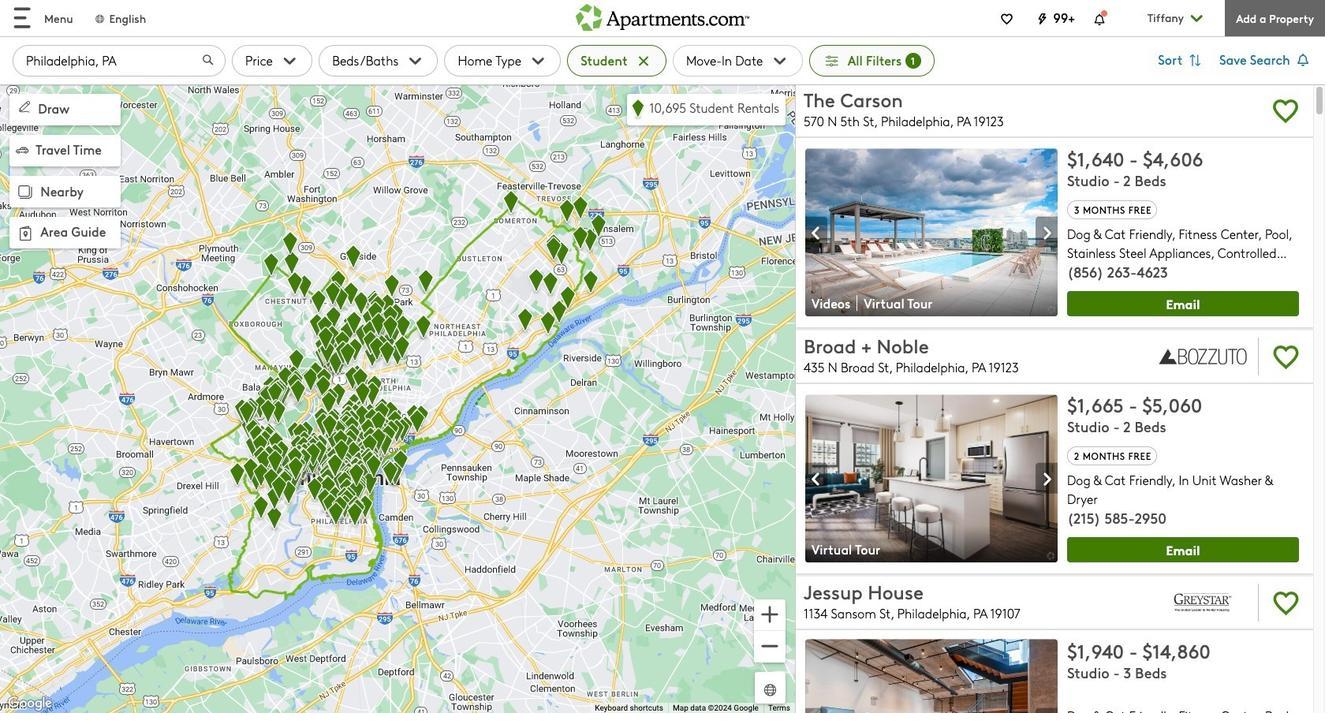Task type: locate. For each thing, give the bounding box(es) containing it.
2 vertical spatial margin image
[[14, 223, 36, 245]]

map region
[[0, 84, 796, 713]]

google image
[[4, 694, 56, 713]]

0 vertical spatial margin image
[[16, 144, 28, 156]]

placard image image
[[806, 218, 828, 249], [1036, 218, 1058, 249], [806, 464, 828, 495], [1036, 464, 1058, 495], [806, 709, 828, 713], [1036, 709, 1058, 713]]

building photo - the carson image
[[806, 148, 1058, 317]]

satellite view image
[[762, 681, 780, 699]]

building photo - jessup house image
[[806, 640, 1058, 713]]

building photo - broad + noble image
[[806, 395, 1058, 563]]

margin image
[[16, 144, 28, 156], [14, 181, 36, 203], [14, 223, 36, 245]]

1 vertical spatial margin image
[[14, 181, 36, 203]]

Location or Point of Interest text field
[[13, 45, 226, 77]]



Task type: describe. For each thing, give the bounding box(es) containing it.
margin image
[[16, 98, 33, 115]]

apartments.com logo image
[[576, 0, 750, 30]]



Task type: vqa. For each thing, say whether or not it's contained in the screenshot.
'Building Photo - Broad + Noble'
yes



